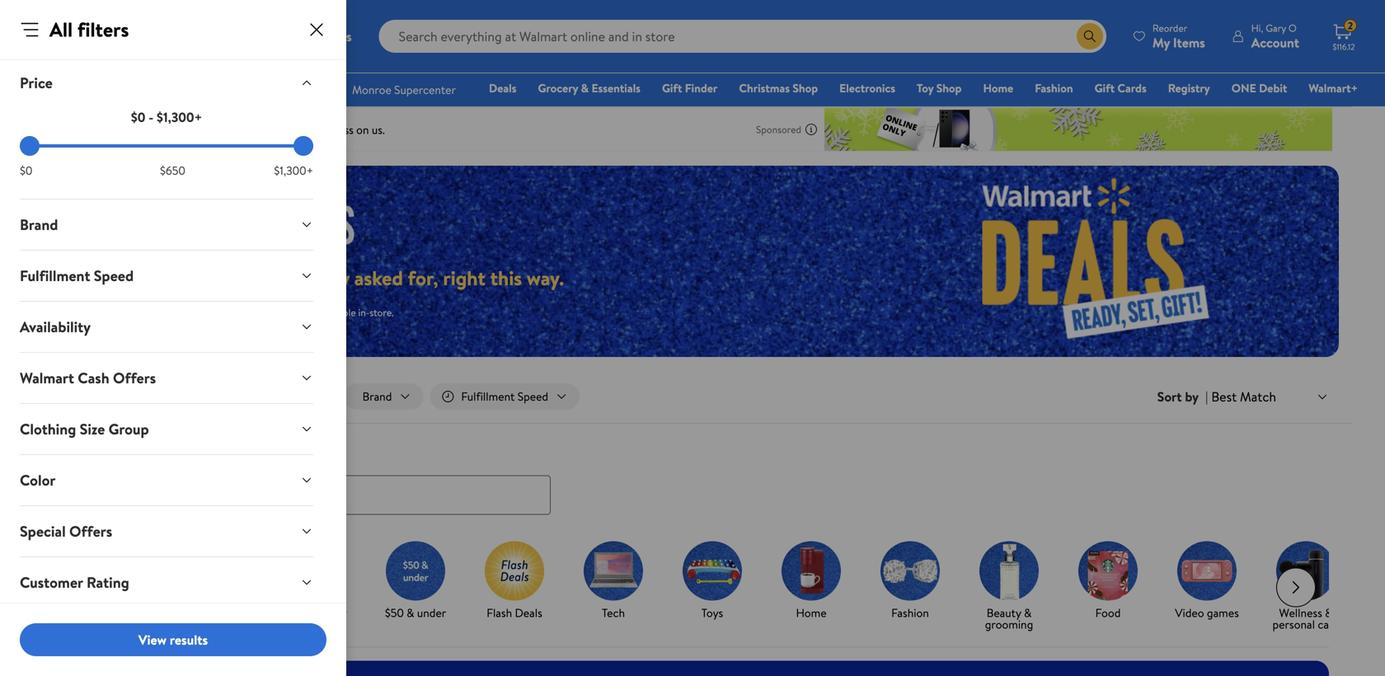Task type: describe. For each thing, give the bounding box(es) containing it.
gift for gift finder
[[662, 80, 682, 96]]

toys
[[702, 605, 723, 621]]

in-store button
[[154, 383, 243, 410]]

speed
[[94, 266, 134, 286]]

0 horizontal spatial home
[[796, 605, 827, 621]]

flash deals
[[487, 605, 542, 621]]

gift cards
[[1095, 80, 1147, 96]]

0 vertical spatial home link
[[976, 79, 1021, 97]]

color button
[[7, 455, 327, 505]]

all inside all filters dialog
[[49, 16, 73, 43]]

select
[[215, 305, 242, 319]]

while supplies last. no rain checks. select items may not be available in-store.
[[66, 305, 394, 319]]

by inside sort and filter section element
[[1185, 388, 1199, 406]]

asked
[[354, 264, 403, 292]]

special offers
[[20, 521, 112, 542]]

under for $10 & under
[[218, 605, 247, 621]]

toy shop
[[917, 80, 962, 96]]

deals inside flash deals link
[[515, 605, 542, 621]]

0 vertical spatial $1,300+
[[157, 108, 202, 126]]

& for $10
[[207, 605, 215, 621]]

wellness & personal care
[[1273, 605, 1340, 633]]

major savings on everything they asked for, right this way.
[[66, 264, 564, 292]]

2
[[1348, 19, 1353, 33]]

all inside all filters button
[[84, 388, 97, 404]]

gift finder
[[662, 80, 718, 96]]

$10
[[188, 605, 205, 621]]

electronics
[[840, 80, 896, 96]]

shop tech. image
[[584, 541, 643, 601]]

fulfillment
[[20, 266, 90, 286]]

sort
[[1157, 388, 1182, 406]]

rating
[[87, 572, 129, 593]]

walmart cash offers
[[20, 368, 156, 388]]

sort by |
[[1157, 388, 1208, 406]]

last.
[[129, 305, 145, 319]]

size
[[80, 419, 105, 440]]

rain
[[163, 305, 179, 319]]

shop beauty and grooming. image
[[980, 541, 1039, 601]]

availability button
[[7, 302, 327, 352]]

$0 for $0
[[20, 162, 32, 179]]

walmart
[[20, 368, 74, 388]]

christmas shop link
[[732, 79, 826, 97]]

store.
[[370, 305, 394, 319]]

walmart+
[[1309, 80, 1358, 96]]

get gifts in time for christmas. image
[[89, 541, 148, 601]]

one debit
[[1232, 80, 1287, 96]]

$650
[[160, 162, 185, 179]]

flash
[[487, 605, 512, 621]]

customer
[[20, 572, 83, 593]]

$0 for $0 - $1,300+
[[131, 108, 145, 126]]

christmas inside "link"
[[739, 80, 790, 96]]

clothing size group
[[20, 419, 149, 440]]

toy
[[917, 80, 934, 96]]

view
[[138, 631, 167, 649]]

toys link
[[670, 541, 755, 622]]

clothing
[[20, 419, 76, 440]]

1 horizontal spatial fashion
[[1035, 80, 1073, 96]]

filters inside button
[[100, 388, 129, 404]]

shop fifty dollars and under. image
[[386, 541, 445, 601]]

savings
[[120, 264, 183, 292]]

0 horizontal spatial home link
[[769, 541, 854, 622]]

walmart+ link
[[1301, 79, 1366, 97]]

flash deals image
[[485, 541, 544, 601]]

price button
[[7, 58, 327, 108]]

grocery & essentials
[[538, 80, 641, 96]]

store
[[199, 388, 225, 404]]

gift cards link
[[1087, 79, 1154, 97]]

checks.
[[181, 305, 213, 319]]

$50 & under link
[[373, 541, 458, 622]]

$0 range field
[[20, 144, 313, 148]]

0 horizontal spatial walmart black friday deals for days image
[[66, 203, 369, 244]]

price
[[20, 73, 53, 93]]

christmas shop
[[739, 80, 818, 96]]

care
[[1318, 616, 1340, 633]]

under for $25 & under
[[318, 605, 347, 621]]

& for $25
[[307, 605, 315, 621]]

all filters inside dialog
[[49, 16, 129, 43]]

fashion image
[[881, 541, 940, 601]]

0 horizontal spatial fashion link
[[867, 541, 953, 622]]

while
[[66, 305, 90, 319]]

$25 & under
[[286, 605, 347, 621]]

food link
[[1065, 541, 1151, 622]]

deals inside deals link
[[489, 80, 517, 96]]

it
[[119, 605, 126, 621]]

0 vertical spatial offers
[[113, 368, 156, 388]]

fulfillment speed
[[20, 266, 134, 286]]

brand
[[20, 214, 58, 235]]

finder
[[685, 80, 718, 96]]

results
[[170, 631, 208, 649]]

view results button
[[20, 623, 327, 656]]

may
[[270, 305, 287, 319]]

video
[[1175, 605, 1204, 621]]

essentials
[[592, 80, 641, 96]]

available
[[320, 305, 356, 319]]

& for grocery
[[581, 80, 589, 96]]

shop ten dollars and under. image
[[188, 541, 247, 601]]

tech
[[602, 605, 625, 621]]

video games link
[[1164, 541, 1250, 622]]

Search in deals search field
[[53, 475, 551, 515]]

get
[[97, 605, 116, 621]]



Task type: vqa. For each thing, say whether or not it's contained in the screenshot.
bottom Holiday
no



Task type: locate. For each thing, give the bounding box(es) containing it.
shop
[[793, 80, 818, 96], [936, 80, 962, 96]]

1 horizontal spatial by
[[1185, 388, 1199, 406]]

0 vertical spatial fashion
[[1035, 80, 1073, 96]]

0 horizontal spatial $0
[[20, 162, 32, 179]]

home link
[[976, 79, 1021, 97], [769, 541, 854, 622]]

offers right special
[[69, 521, 112, 542]]

1 gift from the left
[[662, 80, 682, 96]]

Search search field
[[379, 20, 1106, 53]]

1 vertical spatial all filters
[[84, 388, 129, 404]]

$10 & under link
[[175, 541, 261, 622]]

color
[[20, 470, 56, 491]]

walmart image
[[26, 23, 134, 49]]

Walmart Site-Wide search field
[[379, 20, 1106, 53]]

deals link
[[482, 79, 524, 97]]

& for $50
[[407, 605, 414, 621]]

gift
[[662, 80, 682, 96], [1095, 80, 1115, 96]]

deals down clothing size group
[[53, 442, 88, 463]]

1 horizontal spatial gift
[[1095, 80, 1115, 96]]

& for wellness
[[1325, 605, 1333, 621]]

personal
[[1273, 616, 1315, 633]]

& right wellness at the right bottom of the page
[[1325, 605, 1333, 621]]

home
[[983, 80, 1014, 96], [796, 605, 827, 621]]

|
[[1206, 388, 1208, 406]]

1 vertical spatial fashion link
[[867, 541, 953, 622]]

-
[[149, 108, 154, 126]]

fashion
[[1035, 80, 1073, 96], [891, 605, 929, 621]]

Deals search field
[[33, 442, 1352, 515]]

under right $50
[[417, 605, 446, 621]]

1 vertical spatial home link
[[769, 541, 854, 622]]

sponsored
[[756, 122, 801, 136]]

beauty & grooming
[[985, 605, 1033, 633]]

customer rating
[[20, 572, 129, 593]]

food
[[1096, 605, 1121, 621]]

$25
[[286, 605, 305, 621]]

brand button
[[7, 200, 327, 250]]

2 gift from the left
[[1095, 80, 1115, 96]]

all filters dialog
[[0, 0, 346, 676]]

next slide for chipmodulewithimages list image
[[1276, 568, 1316, 607]]

$1300 range field
[[20, 144, 313, 148]]

& right beauty
[[1024, 605, 1032, 621]]

in-store
[[185, 388, 225, 404]]

fashion left gift cards link
[[1035, 80, 1073, 96]]

0 horizontal spatial under
[[218, 605, 247, 621]]

major
[[66, 264, 116, 292]]

one
[[1232, 80, 1256, 96]]

shop up sponsored
[[793, 80, 818, 96]]

1 horizontal spatial home
[[983, 80, 1014, 96]]

no
[[148, 305, 161, 319]]

$0
[[131, 108, 145, 126], [20, 162, 32, 179]]

deals right flash
[[515, 605, 542, 621]]

gift left cards
[[1095, 80, 1115, 96]]

sort and filter section element
[[33, 370, 1352, 423]]

games
[[1207, 605, 1239, 621]]

1 vertical spatial by
[[128, 605, 140, 621]]

deals left grocery
[[489, 80, 517, 96]]

0 horizontal spatial gift
[[662, 80, 682, 96]]

all up price
[[49, 16, 73, 43]]

& inside wellness & personal care
[[1325, 605, 1333, 621]]

cash
[[78, 368, 109, 388]]

one debit link
[[1224, 79, 1295, 97]]

& right '$10'
[[207, 605, 215, 621]]

1 horizontal spatial under
[[318, 605, 347, 621]]

under for $50 & under
[[417, 605, 446, 621]]

shop right toy
[[936, 80, 962, 96]]

0 vertical spatial home
[[983, 80, 1014, 96]]

walmart black friday deals for days image
[[868, 166, 1339, 357], [66, 203, 369, 244]]

gift for gift cards
[[1095, 80, 1115, 96]]

2 horizontal spatial under
[[417, 605, 446, 621]]

in-
[[185, 388, 199, 404]]

way.
[[527, 264, 564, 292]]

shop wellness and self-care. image
[[1276, 541, 1336, 601]]

2 vertical spatial deals
[[515, 605, 542, 621]]

under right '$10'
[[218, 605, 247, 621]]

& right $25
[[307, 605, 315, 621]]

offers right 'cash' at the bottom left
[[113, 368, 156, 388]]

0 horizontal spatial all
[[49, 16, 73, 43]]

not
[[290, 305, 304, 319]]

1 horizontal spatial home link
[[976, 79, 1021, 97]]

items
[[244, 305, 268, 319]]

& inside beauty & grooming
[[1024, 605, 1032, 621]]

customer rating button
[[7, 557, 327, 608]]

0 vertical spatial all filters
[[49, 16, 129, 43]]

shop for toy shop
[[936, 80, 962, 96]]

fashion down fashion image
[[891, 605, 929, 621]]

by right it
[[128, 605, 140, 621]]

close panel image
[[307, 20, 327, 40]]

under right $25
[[318, 605, 347, 621]]

0 horizontal spatial $1,300+
[[157, 108, 202, 126]]

grooming
[[985, 616, 1033, 633]]

1 vertical spatial offers
[[69, 521, 112, 542]]

$116.12
[[1333, 41, 1355, 52]]

shop for christmas shop
[[793, 80, 818, 96]]

2 under from the left
[[318, 605, 347, 621]]

home down "home" image
[[796, 605, 827, 621]]

$0 - $1,300+
[[131, 108, 202, 126]]

0 vertical spatial christmas
[[739, 80, 790, 96]]

$50 & under
[[385, 605, 446, 621]]

0 vertical spatial all
[[49, 16, 73, 43]]

0 horizontal spatial fashion
[[891, 605, 929, 621]]

all filters up price
[[49, 16, 129, 43]]

all filters inside button
[[84, 388, 129, 404]]

$25 & under link
[[274, 541, 360, 622]]

1 horizontal spatial fashion link
[[1028, 79, 1081, 97]]

shop food image
[[1079, 541, 1138, 601]]

0 vertical spatial filters
[[77, 16, 129, 43]]

3 under from the left
[[417, 605, 446, 621]]

1 vertical spatial $1,300+
[[274, 162, 313, 179]]

get it by christmas link
[[76, 541, 162, 634]]

on
[[188, 264, 209, 292]]

registry
[[1168, 80, 1210, 96]]

1 vertical spatial filters
[[100, 388, 129, 404]]

shop toys. image
[[683, 541, 742, 601]]

special offers button
[[7, 506, 327, 557]]

1 horizontal spatial christmas
[[739, 80, 790, 96]]

$0 left -
[[131, 108, 145, 126]]

1 vertical spatial home
[[796, 605, 827, 621]]

in-
[[358, 305, 370, 319]]

gift left finder
[[662, 80, 682, 96]]

$50
[[385, 605, 404, 621]]

right
[[443, 264, 486, 292]]

debit
[[1259, 80, 1287, 96]]

1 under from the left
[[218, 605, 247, 621]]

1 horizontal spatial $1,300+
[[274, 162, 313, 179]]

0 horizontal spatial by
[[128, 605, 140, 621]]

all filters button
[[53, 383, 147, 410]]

1 horizontal spatial shop
[[936, 80, 962, 96]]

1 vertical spatial fashion
[[891, 605, 929, 621]]

fulfillment speed button
[[7, 251, 327, 301]]

& for beauty
[[1024, 605, 1032, 621]]

wellness
[[1279, 605, 1322, 621]]

all filters
[[49, 16, 129, 43], [84, 388, 129, 404]]

1 horizontal spatial all
[[84, 388, 97, 404]]

be
[[307, 305, 317, 319]]

home image
[[782, 541, 841, 601]]

tech link
[[571, 541, 656, 622]]

cards
[[1118, 80, 1147, 96]]

home right the toy shop on the right top of page
[[983, 80, 1014, 96]]

deals inside search field
[[53, 442, 88, 463]]

0 horizontal spatial shop
[[793, 80, 818, 96]]

0 vertical spatial fashion link
[[1028, 79, 1081, 97]]

availability
[[20, 317, 91, 337]]

filters
[[77, 16, 129, 43], [100, 388, 129, 404]]

all
[[49, 16, 73, 43], [84, 388, 97, 404]]

view results
[[138, 631, 208, 649]]

1 horizontal spatial walmart black friday deals for days image
[[868, 166, 1339, 357]]

flash deals link
[[472, 541, 557, 622]]

all filters up the size at the bottom of the page
[[84, 388, 129, 404]]

1 vertical spatial all
[[84, 388, 97, 404]]

1 vertical spatial deals
[[53, 442, 88, 463]]

clothing size group button
[[7, 404, 327, 454]]

0 vertical spatial deals
[[489, 80, 517, 96]]

$0 up brand
[[20, 162, 32, 179]]

1 horizontal spatial $0
[[131, 108, 145, 126]]

shop video games. image
[[1178, 541, 1237, 601]]

all up the size at the bottom of the page
[[84, 388, 97, 404]]

shop inside christmas shop "link"
[[793, 80, 818, 96]]

electronics link
[[832, 79, 903, 97]]

grocery & essentials link
[[531, 79, 648, 97]]

1 vertical spatial $0
[[20, 162, 32, 179]]

0 vertical spatial by
[[1185, 388, 1199, 406]]

filters inside dialog
[[77, 16, 129, 43]]

under
[[218, 605, 247, 621], [318, 605, 347, 621], [417, 605, 446, 621]]

& right $50
[[407, 605, 414, 621]]

video games
[[1175, 605, 1239, 621]]

by inside get it by christmas
[[128, 605, 140, 621]]

by left |
[[1185, 388, 1199, 406]]

0 horizontal spatial christmas
[[94, 616, 144, 633]]

2 shop from the left
[[936, 80, 962, 96]]

for,
[[408, 264, 438, 292]]

they
[[312, 264, 350, 292]]

shop twenty-five dollars and under. image
[[287, 541, 346, 601]]

& right grocery
[[581, 80, 589, 96]]

shop inside toy shop link
[[936, 80, 962, 96]]

supplies
[[92, 305, 126, 319]]

everything
[[214, 264, 307, 292]]

0 vertical spatial $0
[[131, 108, 145, 126]]

1 vertical spatial christmas
[[94, 616, 144, 633]]

1 shop from the left
[[793, 80, 818, 96]]



